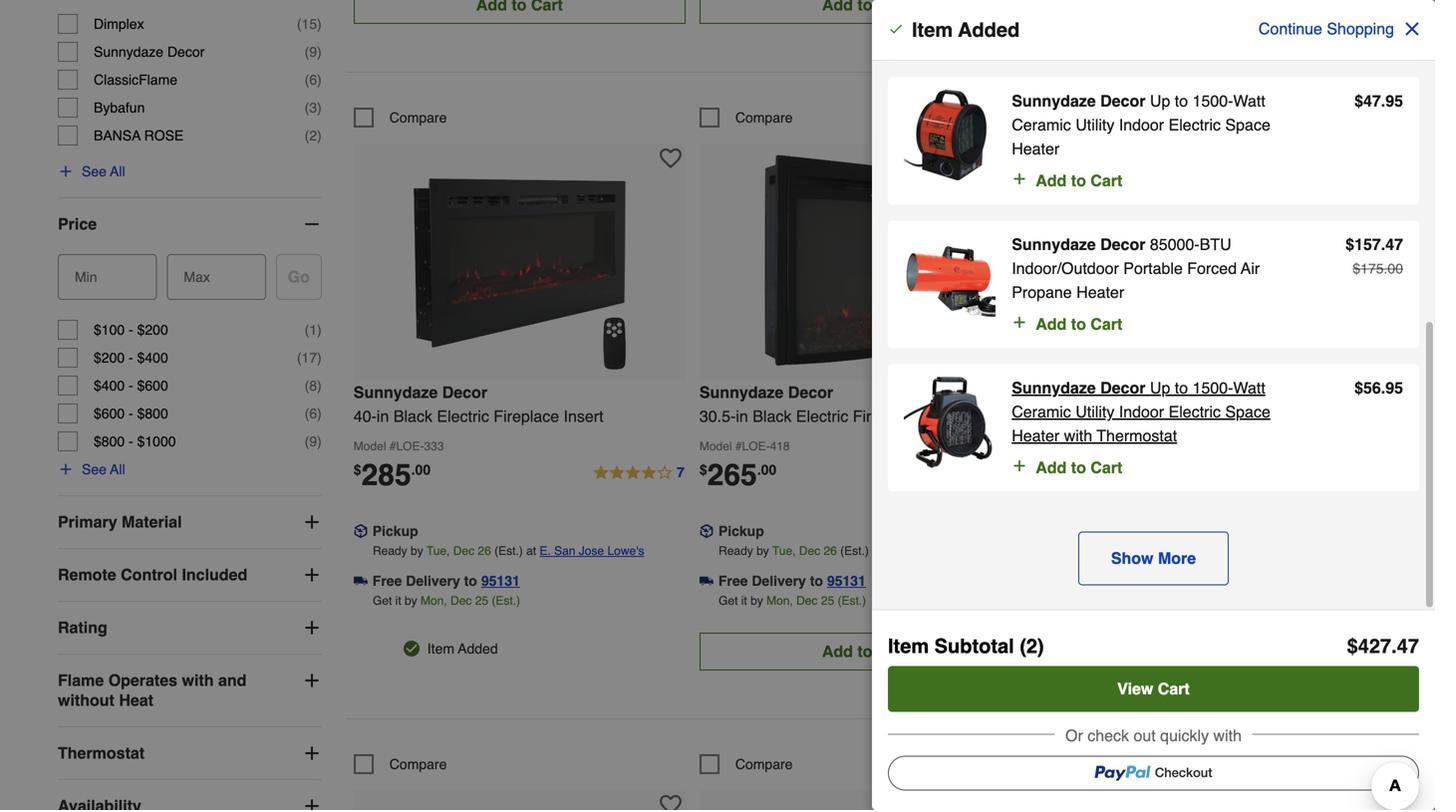 Task type: locate. For each thing, give the bounding box(es) containing it.
compare inside 1000631427 element
[[389, 756, 447, 772]]

add to cart button for up to 1500-watt ceramic utility indoor electric space heater with thermostat
[[1012, 456, 1122, 480]]

classicflame
[[94, 72, 177, 88], [1045, 383, 1147, 401]]

$600 up '$600 - $800'
[[137, 378, 168, 394]]

utility inside up to 1500-watt ceramic utility indoor electric space heater
[[1075, 116, 1114, 134]]

2 horizontal spatial 95131
[[1173, 573, 1212, 589]]

$200 up $200 - $400
[[137, 322, 168, 338]]

1 9 from the top
[[309, 44, 317, 60]]

plus image inside flame operates with and without heat button
[[302, 671, 322, 691]]

2 jose from the left
[[1262, 544, 1287, 558]]

( for bansa rose
[[305, 128, 309, 144]]

- up '$600 - $800'
[[129, 378, 133, 394]]

free delivery to 95131 for 95131 button related to truck filled image on the bottom of page
[[373, 573, 520, 589]]

2 horizontal spatial tue,
[[1118, 544, 1142, 558]]

close image
[[1402, 19, 1422, 39]]

get
[[373, 594, 392, 608], [719, 594, 738, 608]]

1 black from the left
[[393, 407, 432, 425]]

1 all from the top
[[110, 164, 125, 179]]

mon,
[[421, 594, 447, 608], [766, 594, 793, 608]]

2 horizontal spatial fireplace
[[1199, 407, 1264, 425]]

2 horizontal spatial .00
[[1384, 261, 1403, 277]]

8 left 528 on the bottom of page
[[1023, 464, 1030, 480]]

free delivery to 95131 down ready by tue, dec 26 (est.) at e. san jose lowe's
[[373, 573, 520, 589]]

0 vertical spatial with
[[1064, 427, 1092, 445]]

3 95131 from the left
[[1173, 573, 1212, 589]]

.00 for 285
[[411, 462, 431, 478]]

( for sunnydaze decor
[[305, 44, 309, 60]]

0 horizontal spatial free delivery to 95131
[[373, 573, 520, 589]]

plus image left pickup icon
[[302, 512, 322, 532]]

0 horizontal spatial thermostat
[[58, 744, 145, 762]]

1 ) from the top
[[317, 16, 322, 32]]

item
[[912, 18, 953, 41], [888, 635, 929, 658], [427, 641, 454, 657]]

4 ) from the top
[[317, 100, 322, 116]]

- for $600
[[129, 406, 133, 422]]

0 vertical spatial $600
[[137, 378, 168, 394]]

tue, left jan
[[1118, 544, 1142, 558]]

(2)
[[1020, 635, 1044, 658]]

3 black from the left
[[1098, 407, 1137, 425]]

0 horizontal spatial 25
[[475, 594, 488, 608]]

2 watt from the top
[[1233, 379, 1265, 397]]

1 ( 6 ) from the top
[[305, 72, 322, 88]]

2 see all button from the top
[[58, 459, 125, 479]]

6 up ( 3 )
[[309, 72, 317, 88]]

2 black from the left
[[753, 407, 792, 425]]

0 horizontal spatial .00
[[411, 462, 431, 478]]

mon, down ready by tue, dec 26 (est.) at e. san jose lowe's
[[421, 594, 447, 608]]

compare for 5013934685 element
[[1081, 756, 1139, 772]]

cart right 'view' at the bottom of page
[[1158, 680, 1190, 698]]

1 6 from the top
[[309, 72, 317, 88]]

427
[[1358, 635, 1391, 658]]

47 for 157
[[1385, 235, 1403, 254]]

continue
[[1259, 19, 1322, 38]]

in inside the sunnydaze decor 40-in black electric fireplace insert
[[377, 407, 389, 425]]

space inside up to 1500-watt ceramic utility indoor electric space heater
[[1225, 116, 1270, 134]]

8 ) from the top
[[317, 378, 322, 394]]

primary
[[58, 513, 117, 531]]

electric inside sunnydaze decor 30.5-in black electric fireplace insert
[[796, 407, 848, 425]]

free delivery to 95131 for 1st 95131 button from the right
[[1064, 573, 1212, 589]]

1 vertical spatial 95
[[1385, 379, 1403, 397]]

1 it from the left
[[395, 594, 401, 608]]

2 space from the top
[[1225, 403, 1270, 421]]

3
[[309, 100, 317, 116]]

$200 down $100
[[94, 350, 125, 366]]

1 horizontal spatial it
[[741, 594, 747, 608]]

.00 inside the $ 285 .00
[[411, 462, 431, 478]]

0 horizontal spatial fireplace
[[494, 407, 559, 425]]

product image
[[904, 89, 996, 181], [904, 233, 996, 325], [904, 376, 996, 468]]

model for 30.5-
[[699, 439, 732, 453]]

plus image inside primary material button
[[302, 512, 322, 532]]

bybafun
[[94, 100, 145, 116]]

2 # from the left
[[735, 439, 742, 453]]

compare for 1000631487 element
[[1081, 110, 1139, 125]]

up inside up to 1500-watt ceramic utility indoor electric space heater
[[1150, 92, 1170, 110]]

compare inside 5013934685 element
[[1081, 756, 1139, 772]]

$ for 56
[[1354, 379, 1363, 397]]

2 product image from the top
[[904, 233, 996, 325]]

fireplace inside sunnydaze decor 30.5-in black electric fireplace insert
[[853, 407, 918, 425]]

electric inside the classicflame 34.1-in black electric fireplace insert
[[1142, 407, 1194, 425]]

1 horizontal spatial tue,
[[772, 544, 796, 558]]

item right yes icon
[[427, 641, 454, 657]]

space for up to 1500-watt ceramic utility indoor electric space heater with thermostat
[[1225, 403, 1270, 421]]

loe- for 30.5-
[[742, 439, 770, 453]]

it for truck filled icon
[[741, 594, 747, 608]]

it
[[395, 594, 401, 608], [741, 594, 747, 608]]

3 ready from the left
[[1064, 544, 1099, 558]]

black inside the sunnydaze decor 40-in black electric fireplace insert
[[393, 407, 432, 425]]

in for 40-
[[377, 407, 389, 425]]

95131 down ready by tue, dec 26 (est.) at e. san jose lowe's
[[481, 573, 520, 589]]

out
[[1134, 726, 1156, 745]]

2 horizontal spatial #
[[1081, 439, 1088, 453]]

) for bybafun
[[317, 100, 322, 116]]

2 lowe's from the left
[[1290, 544, 1327, 558]]

see all button down bansa
[[58, 162, 125, 181]]

1 95131 button from the left
[[481, 571, 520, 591]]

- left $1000
[[129, 434, 133, 450]]

tue, down the $ 285 .00
[[426, 544, 450, 558]]

yes image
[[403, 641, 419, 657]]

) for dimplex
[[317, 16, 322, 32]]

2 tue, from the left
[[772, 544, 796, 558]]

heater inside up to 1500-watt ceramic utility indoor electric space heater with thermostat
[[1012, 427, 1060, 445]]

electric inside the sunnydaze decor 40-in black electric fireplace insert
[[437, 407, 489, 425]]

2 down ( 3 )
[[309, 128, 317, 144]]

in up model # 33ii042fgl
[[1082, 407, 1094, 425]]

add to cart button for 85000-btu indoor/outdoor portable forced air propane heater
[[1012, 312, 1122, 336]]

33ii042fgl
[[1088, 439, 1151, 453]]

0 horizontal spatial get it by mon, dec 25 (est.)
[[373, 594, 520, 608]]

pickup image
[[699, 524, 713, 538]]

- down the $400 - $600
[[129, 406, 133, 422]]

ceramic for up to 1500-watt ceramic utility indoor electric space heater with thermostat
[[1012, 403, 1071, 421]]

sunnydaze inside sunnydaze decor 30.5-in black electric fireplace insert
[[699, 383, 784, 401]]

sunnydaze decor for up to 1500-watt ceramic utility indoor electric space heater
[[1012, 92, 1145, 110]]

2 horizontal spatial ready
[[1064, 544, 1099, 558]]

0 horizontal spatial at
[[526, 544, 536, 558]]

thermostat down without
[[58, 744, 145, 762]]

1 model from the left
[[354, 439, 386, 453]]

by left jan
[[1102, 544, 1115, 558]]

0 horizontal spatial black
[[393, 407, 432, 425]]

.00 inside $ 265 .00
[[757, 462, 776, 478]]

decor inside the sunnydaze decor 40-in black electric fireplace insert
[[442, 383, 487, 401]]

1 vertical spatial 1500-
[[1192, 379, 1233, 397]]

1 horizontal spatial jose
[[1262, 544, 1287, 558]]

in
[[377, 407, 389, 425], [736, 407, 748, 425], [1082, 407, 1094, 425]]

2 horizontal spatial free delivery to 95131
[[1064, 573, 1212, 589]]

( 17 )
[[297, 350, 322, 366]]

( for $200 - $400
[[297, 350, 302, 366]]

1 horizontal spatial mon,
[[766, 594, 793, 608]]

0 horizontal spatial 95131 button
[[481, 571, 520, 591]]

1 get it by mon, dec 25 (est.) from the left
[[373, 594, 520, 608]]

delivery for 95131 button related to truck filled image on the bottom of page
[[406, 573, 460, 589]]

e. san jose lowe's button
[[540, 541, 644, 561], [1223, 541, 1327, 561]]

0 horizontal spatial model
[[354, 439, 386, 453]]

flame operates with and without heat button
[[58, 655, 322, 727]]

see
[[82, 164, 107, 179], [82, 461, 107, 477]]

$ inside the $ 528 .51
[[1045, 462, 1053, 478]]

1500- inside up to 1500-watt ceramic utility indoor electric space heater with thermostat
[[1192, 379, 1233, 397]]

6 ) from the top
[[317, 322, 322, 338]]

1 95131 from the left
[[481, 573, 520, 589]]

$ inside the $ 285 .00
[[354, 462, 361, 478]]

ready down the $ 285 .00
[[373, 544, 407, 558]]

1 vertical spatial watt
[[1233, 379, 1265, 397]]

2 loe- from the left
[[742, 439, 770, 453]]

# for 40-
[[389, 439, 396, 453]]

plus image left 1000631427 element on the left of the page
[[302, 744, 322, 763]]

6 for classicflame
[[309, 72, 317, 88]]

$200 - $400
[[94, 350, 168, 366]]

to
[[1175, 92, 1188, 110], [1071, 171, 1086, 190], [1071, 315, 1086, 333], [1175, 379, 1188, 397], [1071, 458, 1086, 477], [464, 573, 477, 589], [810, 573, 823, 589], [1156, 573, 1169, 589], [857, 642, 872, 661]]

40-
[[354, 407, 377, 425]]

2 delivery from the left
[[752, 573, 806, 589]]

0 horizontal spatial san
[[554, 544, 575, 558]]

0 horizontal spatial mon,
[[421, 594, 447, 608]]

ready for ready by tue, jan 2 (est.)
[[1064, 544, 1099, 558]]

1 horizontal spatial $800
[[137, 406, 168, 422]]

all down $800 - $1000
[[110, 461, 125, 477]]

95131 button for truck filled image on the bottom of page
[[481, 571, 520, 591]]

0 horizontal spatial jose
[[579, 544, 604, 558]]

3 tue, from the left
[[1118, 544, 1142, 558]]

3 - from the top
[[129, 378, 133, 394]]

1500- inside up to 1500-watt ceramic utility indoor electric space heater
[[1192, 92, 1233, 110]]

tue, for ready by tue, jan 2 (est.)
[[1118, 544, 1142, 558]]

2 indoor from the top
[[1119, 403, 1164, 421]]

item left subtotal
[[888, 635, 929, 658]]

price
[[58, 215, 97, 233]]

compare inside the 5001135101 element
[[389, 110, 447, 125]]

2 horizontal spatial in
[[1082, 407, 1094, 425]]

$800 down '$600 - $800'
[[94, 434, 125, 450]]

0 vertical spatial utility
[[1075, 116, 1114, 134]]

47 down shopping
[[1363, 92, 1381, 110]]

1 vertical spatial $600
[[94, 406, 125, 422]]

with left and
[[182, 671, 214, 690]]

ready
[[373, 544, 407, 558], [719, 544, 753, 558], [1064, 544, 1099, 558]]

3 ) from the top
[[317, 72, 322, 88]]

47 right 427
[[1397, 635, 1419, 658]]

up right 1000631487 element
[[1150, 92, 1170, 110]]

fireplace for 40-in black electric fireplace insert
[[494, 407, 559, 425]]

0 vertical spatial ( 6 )
[[305, 72, 322, 88]]

$ for 528
[[1045, 462, 1053, 478]]

classicflame up 34.1-
[[1045, 383, 1147, 401]]

heart outline image for the 5001135101 element
[[660, 147, 681, 169]]

3 in from the left
[[1082, 407, 1094, 425]]

up up 33ii042fgl
[[1150, 379, 1170, 397]]

95131 down ready by tue, dec 26 (est.) at on the right
[[827, 573, 866, 589]]

dimplex
[[94, 16, 144, 32]]

see all down bansa
[[82, 164, 125, 179]]

add
[[1036, 171, 1067, 190], [1036, 315, 1067, 333], [1036, 458, 1067, 477], [822, 642, 853, 661]]

0 vertical spatial 9
[[309, 44, 317, 60]]

0 horizontal spatial $400
[[94, 378, 125, 394]]

up inside up to 1500-watt ceramic utility indoor electric space heater with thermostat
[[1150, 379, 1170, 397]]

1 horizontal spatial black
[[753, 407, 792, 425]]

item added right yes icon
[[427, 641, 498, 657]]

( 1 )
[[305, 322, 322, 338]]

subtotal
[[934, 635, 1014, 658]]

95
[[1385, 92, 1403, 110], [1385, 379, 1403, 397]]

9 down ( 8 )
[[309, 434, 317, 450]]

95131 button
[[481, 571, 520, 591], [827, 571, 866, 591], [1173, 571, 1212, 591]]

0 horizontal spatial in
[[377, 407, 389, 425]]

model down 30.5-
[[699, 439, 732, 453]]

2 26 from the left
[[824, 544, 837, 558]]

plus image left 528 on the bottom of page
[[1012, 456, 1028, 476]]

1 1500- from the top
[[1192, 92, 1233, 110]]

to inside up to 1500-watt ceramic utility indoor electric space heater
[[1175, 92, 1188, 110]]

heater inside 85000-btu indoor/outdoor portable forced air propane heater
[[1076, 283, 1124, 301]]

1 vertical spatial see all button
[[58, 459, 125, 479]]

1 horizontal spatial thermostat
[[1097, 427, 1177, 445]]

1 utility from the top
[[1075, 116, 1114, 134]]

see down $800 - $1000
[[82, 461, 107, 477]]

2 ( 6 ) from the top
[[305, 406, 322, 422]]

e. san jose lowe's
[[1223, 544, 1327, 558]]

2 model from the left
[[699, 439, 732, 453]]

.00 inside $ 157 . 47 $ 175 .00
[[1384, 261, 1403, 277]]

.51
[[1103, 462, 1122, 478]]

in up model # loe-333
[[377, 407, 389, 425]]

indoor inside up to 1500-watt ceramic utility indoor electric space heater with thermostat
[[1119, 403, 1164, 421]]

0 vertical spatial $400
[[137, 350, 168, 366]]

see all down $800 - $1000
[[82, 461, 125, 477]]

0 vertical spatial see
[[82, 164, 107, 179]]

delivery for 95131 button associated with truck filled icon
[[752, 573, 806, 589]]

jose down 7 button
[[579, 544, 604, 558]]

get it by mon, dec 25 (est.) for 95131 button associated with truck filled icon
[[719, 594, 866, 608]]

25 for 95131 button related to truck filled image on the bottom of page
[[475, 594, 488, 608]]

$400 down $100 - $200
[[137, 350, 168, 366]]

get it by mon, dec 25 (est.) for 95131 button related to truck filled image on the bottom of page
[[373, 594, 520, 608]]

95131 button for truck filled icon
[[827, 571, 866, 591]]

1 horizontal spatial 25
[[821, 594, 834, 608]]

free delivery to 95131 down show
[[1064, 573, 1212, 589]]

black inside sunnydaze decor 30.5-in black electric fireplace insert
[[753, 407, 792, 425]]

( 9 ) down ( 8 )
[[305, 434, 322, 450]]

cart down 85000-btu indoor/outdoor portable forced air propane heater
[[1091, 315, 1122, 333]]

1 vertical spatial up
[[1150, 379, 1170, 397]]

1 vertical spatial classicflame
[[1045, 383, 1147, 401]]

2 insert from the left
[[923, 407, 963, 425]]

.00
[[1384, 261, 1403, 277], [411, 462, 431, 478], [757, 462, 776, 478]]

2 95131 button from the left
[[827, 571, 866, 591]]

5001135107 element
[[699, 754, 793, 774]]

1500- for up to 1500-watt ceramic utility indoor electric space heater with thermostat
[[1192, 379, 1233, 397]]

2 get from the left
[[719, 594, 738, 608]]

1 vertical spatial 2
[[1167, 544, 1174, 558]]

$600 down the $400 - $600
[[94, 406, 125, 422]]

1 horizontal spatial get
[[719, 594, 738, 608]]

$ for 47
[[1354, 92, 1363, 110]]

product image for 85000-btu indoor/outdoor portable forced air propane heater
[[904, 233, 996, 325]]

2 e. san jose lowe's button from the left
[[1223, 541, 1327, 561]]

btu
[[1200, 235, 1231, 254]]

( for bybafun
[[305, 100, 309, 116]]

loe- for 40-
[[396, 439, 424, 453]]

black up 33ii042fgl
[[1098, 407, 1137, 425]]

1 horizontal spatial $200
[[137, 322, 168, 338]]

.
[[1381, 92, 1385, 110], [1381, 235, 1385, 254], [1381, 379, 1385, 397], [1391, 635, 1397, 658]]

. for 47
[[1381, 92, 1385, 110]]

space inside up to 1500-watt ceramic utility indoor electric space heater with thermostat
[[1225, 403, 1270, 421]]

insert inside the sunnydaze decor 40-in black electric fireplace insert
[[564, 407, 603, 425]]

1 95 from the top
[[1385, 92, 1403, 110]]

2 25 from the left
[[821, 594, 834, 608]]

2 it from the left
[[741, 594, 747, 608]]

0 horizontal spatial insert
[[564, 407, 603, 425]]

2 e. from the left
[[1223, 544, 1234, 558]]

0 vertical spatial 6
[[309, 72, 317, 88]]

9 for sunnydaze decor
[[309, 44, 317, 60]]

heart outline image
[[660, 147, 681, 169], [1005, 147, 1027, 169], [660, 794, 681, 810]]

1 free from the left
[[373, 573, 402, 589]]

2 utility from the top
[[1075, 403, 1114, 421]]

1 25 from the left
[[475, 594, 488, 608]]

0 vertical spatial see all
[[82, 164, 125, 179]]

0 horizontal spatial 2
[[309, 128, 317, 144]]

1 horizontal spatial 26
[[824, 544, 837, 558]]

2 vertical spatial product image
[[904, 376, 996, 468]]

compare
[[389, 110, 447, 125], [735, 110, 793, 125], [1081, 110, 1139, 125], [389, 756, 447, 772], [735, 756, 793, 772], [1081, 756, 1139, 772]]

1 vertical spatial 8
[[1023, 464, 1030, 480]]

) for $600 - $800
[[317, 406, 322, 422]]

0 vertical spatial see all button
[[58, 162, 125, 181]]

2 in from the left
[[736, 407, 748, 425]]

watt for up to 1500-watt ceramic utility indoor electric space heater
[[1233, 92, 1265, 110]]

30.5-
[[699, 407, 736, 425]]

0 horizontal spatial e. san jose lowe's button
[[540, 541, 644, 561]]

3 model from the left
[[1045, 439, 1078, 453]]

with right quickly
[[1213, 726, 1242, 745]]

2 horizontal spatial black
[[1098, 407, 1137, 425]]

get it by mon, dec 25 (est.) down ready by tue, dec 26 (est.) at on the right
[[719, 594, 866, 608]]

2 get it by mon, dec 25 (est.) from the left
[[719, 594, 866, 608]]

ready down $ 265 .00 on the bottom of page
[[719, 544, 753, 558]]

( for $100 - $200
[[305, 322, 309, 338]]

space
[[1225, 116, 1270, 134], [1225, 403, 1270, 421]]

47 inside $ 157 . 47 $ 175 .00
[[1385, 235, 1403, 254]]

0 horizontal spatial ready
[[373, 544, 407, 558]]

$400
[[137, 350, 168, 366], [94, 378, 125, 394]]

1 loe- from the left
[[396, 439, 424, 453]]

7 button
[[592, 461, 685, 485]]

95 right 56
[[1385, 379, 1403, 397]]

1 mon, from the left
[[421, 594, 447, 608]]

decor
[[167, 44, 205, 60], [1100, 92, 1145, 110], [1100, 235, 1145, 254], [1100, 379, 1145, 397], [442, 383, 487, 401], [788, 383, 833, 401]]

up
[[1150, 92, 1170, 110], [1150, 379, 1170, 397]]

show more
[[1111, 549, 1196, 568]]

( 9 )
[[305, 44, 322, 60], [305, 434, 322, 450]]

added right checkmark 'icon'
[[958, 18, 1020, 41]]

$ inside $ 265 .00
[[699, 462, 707, 478]]

san
[[554, 544, 575, 558], [1237, 544, 1259, 558]]

0 horizontal spatial 8
[[309, 378, 317, 394]]

free down ready by tue, jan 2 (est.)
[[1064, 573, 1094, 589]]

in inside sunnydaze decor 30.5-in black electric fireplace insert
[[736, 407, 748, 425]]

0 horizontal spatial it
[[395, 594, 401, 608]]

3 fireplace from the left
[[1199, 407, 1264, 425]]

( 9 ) for sunnydaze decor
[[305, 44, 322, 60]]

in inside the classicflame 34.1-in black electric fireplace insert
[[1082, 407, 1094, 425]]

add to cart
[[1036, 171, 1122, 190], [1036, 315, 1122, 333], [1036, 458, 1122, 477], [822, 642, 909, 661]]

85000-btu indoor/outdoor portable forced air propane heater
[[1012, 235, 1260, 301]]

$ 157 . 47 $ 175 .00
[[1346, 235, 1403, 277]]

0 vertical spatial classicflame
[[94, 72, 177, 88]]

jose
[[579, 544, 604, 558], [1262, 544, 1287, 558]]

2 horizontal spatial with
[[1213, 726, 1242, 745]]

show
[[1111, 549, 1154, 568]]

47 right "157"
[[1385, 235, 1403, 254]]

# up actual price $528.51 element
[[1081, 439, 1088, 453]]

compare for 1000631427 element on the left of the page
[[389, 756, 447, 772]]

1 ( 9 ) from the top
[[305, 44, 322, 60]]

utility inside up to 1500-watt ceramic utility indoor electric space heater with thermostat
[[1075, 403, 1114, 421]]

1 horizontal spatial pickup
[[718, 523, 764, 539]]

$100
[[94, 322, 125, 338]]

ready left show
[[1064, 544, 1099, 558]]

pickup
[[373, 523, 418, 539], [718, 523, 764, 539], [1064, 523, 1110, 539]]

4 stars image
[[592, 461, 685, 485]]

black up model # loe-333
[[393, 407, 432, 425]]

up for up to 1500-watt ceramic utility indoor electric space heater
[[1150, 92, 1170, 110]]

3 insert from the left
[[1269, 407, 1309, 425]]

1 horizontal spatial e.
[[1223, 544, 1234, 558]]

2 vertical spatial heater
[[1012, 427, 1060, 445]]

- up the $400 - $600
[[129, 350, 133, 366]]

plus image up primary
[[58, 461, 74, 477]]

1 get from the left
[[373, 594, 392, 608]]

)
[[317, 16, 322, 32], [317, 44, 322, 60], [317, 72, 322, 88], [317, 100, 322, 116], [317, 128, 322, 144], [317, 322, 322, 338], [317, 350, 322, 366], [317, 378, 322, 394], [317, 406, 322, 422], [317, 434, 322, 450]]

e. san jose lowe's button down 7 button
[[540, 541, 644, 561]]

1 space from the top
[[1225, 116, 1270, 134]]

ceramic inside up to 1500-watt ceramic utility indoor electric space heater
[[1012, 116, 1071, 134]]

in up model # loe-418
[[736, 407, 748, 425]]

95 for $ 56 . 95
[[1385, 379, 1403, 397]]

1 horizontal spatial loe-
[[742, 439, 770, 453]]

free delivery to 95131
[[373, 573, 520, 589], [718, 573, 866, 589], [1064, 573, 1212, 589]]

1 at from the left
[[526, 544, 536, 558]]

1 horizontal spatial model
[[699, 439, 732, 453]]

heat
[[119, 691, 153, 710]]

1 in from the left
[[377, 407, 389, 425]]

1 pickup from the left
[[373, 523, 418, 539]]

plus image
[[1012, 312, 1028, 332], [1012, 456, 1028, 476], [58, 461, 74, 477], [302, 512, 322, 532], [302, 565, 322, 585], [302, 744, 322, 763]]

sunnydaze
[[94, 44, 163, 60], [1012, 92, 1096, 110], [1012, 235, 1096, 254], [1012, 379, 1096, 397], [354, 383, 438, 401], [699, 383, 784, 401]]

( 6 ) down ( 8 )
[[305, 406, 322, 422]]

heater inside up to 1500-watt ceramic utility indoor electric space heater
[[1012, 140, 1060, 158]]

ceramic inside up to 1500-watt ceramic utility indoor electric space heater with thermostat
[[1012, 403, 1071, 421]]

propane
[[1012, 283, 1072, 301]]

indoor/outdoor
[[1012, 259, 1119, 278]]

jose right more
[[1262, 544, 1287, 558]]

model # loe-333
[[354, 439, 444, 453]]

( for $800 - $1000
[[305, 434, 309, 450]]

1 vertical spatial utility
[[1075, 403, 1114, 421]]

418
[[770, 439, 790, 453]]

e.
[[540, 544, 551, 558], [1223, 544, 1234, 558]]

95131
[[481, 573, 520, 589], [827, 573, 866, 589], [1173, 573, 1212, 589]]

1 horizontal spatial 95131
[[827, 573, 866, 589]]

delivery down ready by tue, dec 26 (est.) at on the right
[[752, 573, 806, 589]]

0 vertical spatial heater
[[1012, 140, 1060, 158]]

view cart button
[[888, 666, 1419, 712]]

8 inside '4.5 stars' image
[[1023, 464, 1030, 480]]

6 down ( 8 )
[[309, 406, 317, 422]]

watt inside up to 1500-watt ceramic utility indoor electric space heater with thermostat
[[1233, 379, 1265, 397]]

0 horizontal spatial free
[[373, 573, 402, 589]]

1 horizontal spatial 8
[[1023, 464, 1030, 480]]

sunnydaze decor
[[94, 44, 205, 60], [1012, 92, 1145, 110], [1012, 235, 1145, 254], [1012, 379, 1145, 397]]

actual price $285.00 element
[[354, 458, 431, 492]]

loe- up actual price $265.00 element
[[742, 439, 770, 453]]

classicflame inside the classicflame 34.1-in black electric fireplace insert
[[1045, 383, 1147, 401]]

1 indoor from the top
[[1119, 116, 1164, 134]]

compare inside 5001135115 element
[[735, 110, 793, 125]]

47
[[1363, 92, 1381, 110], [1385, 235, 1403, 254], [1397, 635, 1419, 658]]

utility
[[1075, 116, 1114, 134], [1075, 403, 1114, 421]]

(est.) for ready by tue, jan 2 (est.)
[[1177, 544, 1206, 558]]

#
[[389, 439, 396, 453], [735, 439, 742, 453], [1081, 439, 1088, 453]]

.00 for 265
[[757, 462, 776, 478]]

$ for 157
[[1346, 235, 1354, 254]]

product image for up to 1500-watt ceramic utility indoor electric space heater
[[904, 89, 996, 181]]

plus image left truck filled image on the bottom of page
[[302, 565, 322, 585]]

operates
[[108, 671, 177, 690]]

1 - from the top
[[129, 322, 133, 338]]

0 horizontal spatial e.
[[540, 544, 551, 558]]

. for 157
[[1381, 235, 1385, 254]]

25 down ready by tue, dec 26 (est.) at on the right
[[821, 594, 834, 608]]

2 san from the left
[[1237, 544, 1259, 558]]

cart inside view cart button
[[1158, 680, 1190, 698]]

175
[[1360, 261, 1384, 277]]

2 9 from the top
[[309, 434, 317, 450]]

indoor inside up to 1500-watt ceramic utility indoor electric space heater
[[1119, 116, 1164, 134]]

2 95131 from the left
[[827, 573, 866, 589]]

0 horizontal spatial 26
[[478, 544, 491, 558]]

0 horizontal spatial with
[[182, 671, 214, 690]]

( 3 )
[[305, 100, 322, 116]]

1 fireplace from the left
[[494, 407, 559, 425]]

watt inside up to 1500-watt ceramic utility indoor electric space heater
[[1233, 92, 1265, 110]]

free right truck filled icon
[[718, 573, 748, 589]]

1 vertical spatial $800
[[94, 434, 125, 450]]

1 ceramic from the top
[[1012, 116, 1071, 134]]

157
[[1354, 235, 1381, 254]]

insert inside sunnydaze decor 30.5-in black electric fireplace insert
[[923, 407, 963, 425]]

loe- up the $ 285 .00
[[396, 439, 424, 453]]

plus image
[[58, 164, 74, 179], [1012, 169, 1028, 189], [302, 618, 322, 638], [302, 671, 322, 691], [302, 796, 322, 810]]

3 delivery from the left
[[1098, 573, 1152, 589]]

delivery down show
[[1098, 573, 1152, 589]]

0 horizontal spatial classicflame
[[94, 72, 177, 88]]

2 right jan
[[1167, 544, 1174, 558]]

fireplace for 30.5-in black electric fireplace insert
[[853, 407, 918, 425]]

compare inside 5001135107 element
[[735, 756, 793, 772]]

$100 - $200
[[94, 322, 168, 338]]

thermostat up ".51"
[[1097, 427, 1177, 445]]

. inside $ 157 . 47 $ 175 .00
[[1381, 235, 1385, 254]]

flame
[[58, 671, 104, 690]]

0 horizontal spatial delivery
[[406, 573, 460, 589]]

1 horizontal spatial .00
[[757, 462, 776, 478]]

$ for 265
[[699, 462, 707, 478]]

1 up from the top
[[1150, 92, 1170, 110]]

by down actual price $285.00 element
[[411, 544, 423, 558]]

1 vertical spatial see all
[[82, 461, 125, 477]]

sunnydaze inside the sunnydaze decor 40-in black electric fireplace insert
[[354, 383, 438, 401]]

0 vertical spatial item added
[[912, 18, 1020, 41]]

heater down 1000631487 element
[[1012, 140, 1060, 158]]

95131 button down more
[[1173, 571, 1212, 591]]

0 vertical spatial added
[[958, 18, 1020, 41]]

cart for 85000-btu indoor/outdoor portable forced air propane heater
[[1091, 315, 1122, 333]]

delivery up yes icon
[[406, 573, 460, 589]]

1 horizontal spatial item added
[[912, 18, 1020, 41]]

e. san jose lowe's button right more
[[1223, 541, 1327, 561]]

fireplace inside the classicflame 34.1-in black electric fireplace insert
[[1199, 407, 1264, 425]]

15
[[302, 16, 317, 32]]

2 free from the left
[[718, 573, 748, 589]]

0 horizontal spatial get
[[373, 594, 392, 608]]

with down 34.1-
[[1064, 427, 1092, 445]]

1 watt from the top
[[1233, 92, 1265, 110]]

4 - from the top
[[129, 406, 133, 422]]

1 delivery from the left
[[406, 573, 460, 589]]

1 san from the left
[[554, 544, 575, 558]]

1 vertical spatial ceramic
[[1012, 403, 1071, 421]]

free delivery to 95131 down ready by tue, dec 26 (est.) at on the right
[[718, 573, 866, 589]]

1 tue, from the left
[[426, 544, 450, 558]]

1500-
[[1192, 92, 1233, 110], [1192, 379, 1233, 397]]

2 95 from the top
[[1385, 379, 1403, 397]]

model for in
[[1045, 439, 1078, 453]]

added
[[958, 18, 1020, 41], [458, 641, 498, 657]]

10 ) from the top
[[317, 434, 322, 450]]

1 lowe's from the left
[[607, 544, 644, 558]]

all down bansa
[[110, 164, 125, 179]]

at for ready by tue, dec 26 (est.) at
[[872, 544, 882, 558]]

heart outline image for 1000631427 element on the left of the page
[[660, 794, 681, 810]]

cart left subtotal
[[877, 642, 909, 661]]

0 vertical spatial indoor
[[1119, 116, 1164, 134]]

2 pickup from the left
[[718, 523, 764, 539]]

thermostat inside up to 1500-watt ceramic utility indoor electric space heater with thermostat
[[1097, 427, 1177, 445]]

see all button down $800 - $1000
[[58, 459, 125, 479]]

2 horizontal spatial pickup
[[1064, 523, 1110, 539]]

compare inside 1000631487 element
[[1081, 110, 1139, 125]]

mon, down ready by tue, dec 26 (est.) at on the right
[[766, 594, 793, 608]]

get it by mon, dec 25 (est.) up yes icon
[[373, 594, 520, 608]]

heater down 34.1-
[[1012, 427, 1060, 445]]

see down bansa
[[82, 164, 107, 179]]

9 ) from the top
[[317, 406, 322, 422]]

2 - from the top
[[129, 350, 133, 366]]

fireplace
[[494, 407, 559, 425], [853, 407, 918, 425], [1199, 407, 1264, 425]]

0 vertical spatial space
[[1225, 116, 1270, 134]]

model down 40-
[[354, 439, 386, 453]]

26 for ready by tue, dec 26 (est.) at e. san jose lowe's
[[478, 544, 491, 558]]

pickup right pickup image
[[718, 523, 764, 539]]

cart down 1000631487 element
[[1091, 171, 1122, 190]]

add to cart button for up to 1500-watt ceramic utility indoor electric space heater
[[1012, 169, 1122, 193]]

0 horizontal spatial pickup
[[373, 523, 418, 539]]

1 ready from the left
[[373, 544, 407, 558]]

2 free delivery to 95131 from the left
[[718, 573, 866, 589]]

1 # from the left
[[389, 439, 396, 453]]

decor inside sunnydaze decor 30.5-in black electric fireplace insert
[[788, 383, 833, 401]]

by for ready by tue, jan 2 (est.)
[[1102, 544, 1115, 558]]

insert
[[564, 407, 603, 425], [923, 407, 963, 425], [1269, 407, 1309, 425]]

95131 down more
[[1173, 573, 1212, 589]]

1 insert from the left
[[564, 407, 603, 425]]

0 vertical spatial thermostat
[[1097, 427, 1177, 445]]

( 6 ) up ( 3 )
[[305, 72, 322, 88]]

0 vertical spatial 1500-
[[1192, 92, 1233, 110]]

95 for $ 47 . 95
[[1385, 92, 1403, 110]]

1 26 from the left
[[478, 544, 491, 558]]

thermostat
[[1097, 427, 1177, 445], [58, 744, 145, 762]]

8 down ( 17 )
[[309, 378, 317, 394]]

2 6 from the top
[[309, 406, 317, 422]]

2 at from the left
[[872, 544, 882, 558]]

1 horizontal spatial at
[[872, 544, 882, 558]]

- right $100
[[129, 322, 133, 338]]

2 see all from the top
[[82, 461, 125, 477]]

56
[[1363, 379, 1381, 397]]

tue, down actual price $265.00 element
[[772, 544, 796, 558]]

2 ceramic from the top
[[1012, 403, 1071, 421]]

2 ) from the top
[[317, 44, 322, 60]]

$800 - $1000
[[94, 434, 176, 450]]

1 horizontal spatial free delivery to 95131
[[718, 573, 866, 589]]

$1000
[[137, 434, 176, 450]]

model for 40-
[[354, 439, 386, 453]]

- for $400
[[129, 378, 133, 394]]

fireplace inside the sunnydaze decor 40-in black electric fireplace insert
[[494, 407, 559, 425]]

) for $800 - $1000
[[317, 434, 322, 450]]

- for $200
[[129, 350, 133, 366]]

thermostat inside button
[[58, 744, 145, 762]]

free for truck filled icon
[[718, 573, 748, 589]]

plus image inside remote control included button
[[302, 565, 322, 585]]

1000631427 element
[[354, 754, 447, 774]]



Task type: describe. For each thing, give the bounding box(es) containing it.
item subtotal (2)
[[888, 635, 1044, 658]]

classicflame 34.1-in black electric fireplace insert
[[1045, 383, 1309, 425]]

model # loe-418
[[699, 439, 790, 453]]

included
[[182, 566, 247, 584]]

34.1-
[[1045, 407, 1082, 425]]

5001135101 element
[[354, 108, 447, 127]]

1 vertical spatial $400
[[94, 378, 125, 394]]

compare for 5001135115 element
[[735, 110, 793, 125]]

with inside up to 1500-watt ceramic utility indoor electric space heater with thermostat
[[1064, 427, 1092, 445]]

0 horizontal spatial $800
[[94, 434, 125, 450]]

heart outline image
[[1351, 794, 1373, 810]]

85000-
[[1150, 235, 1200, 254]]

material
[[122, 513, 182, 531]]

actual price $265.00 element
[[699, 458, 776, 492]]

in for 30.5-
[[736, 407, 748, 425]]

3 95131 button from the left
[[1173, 571, 1212, 591]]

( for $400 - $600
[[305, 378, 309, 394]]

mon, for 95131 button associated with truck filled icon
[[766, 594, 793, 608]]

5013934685 element
[[1045, 754, 1139, 774]]

remote control included button
[[58, 549, 322, 601]]

price button
[[58, 198, 322, 250]]

control
[[121, 566, 177, 584]]

add for 85000-btu indoor/outdoor portable forced air propane heater
[[1036, 315, 1067, 333]]

remote control included
[[58, 566, 247, 584]]

delivery for 1st 95131 button from the right
[[1098, 573, 1152, 589]]

(est.) for ready by tue, dec 26 (est.) at e. san jose lowe's
[[494, 544, 523, 558]]

1 vertical spatial item added
[[427, 641, 498, 657]]

electric inside up to 1500-watt ceramic utility indoor electric space heater with thermostat
[[1169, 403, 1221, 421]]

8 button
[[938, 461, 1031, 485]]

item right checkmark 'icon'
[[912, 18, 953, 41]]

more
[[1158, 549, 1196, 568]]

$ 285 .00
[[354, 458, 431, 492]]

# for in
[[1081, 439, 1088, 453]]

1 see from the top
[[82, 164, 107, 179]]

47 for 427
[[1397, 635, 1419, 658]]

( 8 )
[[305, 378, 322, 394]]

1 jose from the left
[[579, 544, 604, 558]]

by for ready by tue, dec 26 (est.) at e. san jose lowe's
[[411, 544, 423, 558]]

with inside flame operates with and without heat
[[182, 671, 214, 690]]

air
[[1241, 259, 1260, 278]]

sunnydaze decor 30.5-in black electric fireplace insert
[[699, 383, 963, 425]]

e. inside button
[[1223, 544, 1234, 558]]

black for 30.5-
[[753, 407, 792, 425]]

compare for 5001135107 element
[[735, 756, 793, 772]]

plus image inside thermostat button
[[302, 744, 322, 763]]

1000631487 element
[[1045, 108, 1139, 127]]

minus image
[[302, 214, 322, 234]]

plus image inside see all button
[[58, 164, 74, 179]]

show more button
[[1078, 532, 1229, 585]]

view
[[1117, 680, 1153, 698]]

actual price $528.51 element
[[1045, 458, 1122, 492]]

utility for up to 1500-watt ceramic utility indoor electric space heater
[[1075, 116, 1114, 134]]

classicflame for classicflame
[[94, 72, 177, 88]]

at for ready by tue, dec 26 (est.) at e. san jose lowe's
[[526, 544, 536, 558]]

and
[[218, 671, 247, 690]]

add to cart for 85000-btu indoor/outdoor portable forced air propane heater
[[1036, 315, 1122, 333]]

1 see all button from the top
[[58, 162, 125, 181]]

tue, for ready by tue, dec 26 (est.) at
[[772, 544, 796, 558]]

rating
[[58, 618, 107, 637]]

truck filled image
[[699, 574, 713, 588]]

1 vertical spatial $200
[[94, 350, 125, 366]]

9 for $800 - $1000
[[309, 434, 317, 450]]

1
[[309, 322, 317, 338]]

min
[[75, 269, 97, 285]]

product image for up to 1500-watt ceramic utility indoor electric space heater with thermostat
[[904, 376, 996, 468]]

primary material button
[[58, 496, 322, 548]]

by down ready by tue, dec 26 (est.) at on the right
[[750, 594, 763, 608]]

528
[[1053, 458, 1103, 492]]

thermostat button
[[58, 728, 322, 779]]

continue shopping
[[1259, 19, 1394, 38]]

0 vertical spatial 47
[[1363, 92, 1381, 110]]

1 horizontal spatial 2
[[1167, 544, 1174, 558]]

to inside up to 1500-watt ceramic utility indoor electric space heater with thermostat
[[1175, 379, 1188, 397]]

) for $200 - $400
[[317, 350, 322, 366]]

1 see all from the top
[[82, 164, 125, 179]]

plus image inside rating button
[[302, 618, 322, 638]]

- for $800
[[129, 434, 133, 450]]

remote
[[58, 566, 116, 584]]

lowe's inside button
[[1290, 544, 1327, 558]]

forced
[[1187, 259, 1237, 278]]

ready for ready by tue, dec 26 (est.) at e. san jose lowe's
[[373, 544, 407, 558]]

max
[[184, 269, 210, 285]]

ceramic for up to 1500-watt ceramic utility indoor electric space heater
[[1012, 116, 1071, 134]]

model # 33ii042fgl
[[1045, 439, 1151, 453]]

6 for $600 - $800
[[309, 406, 317, 422]]

pickup for pickup image
[[718, 523, 764, 539]]

check
[[1087, 726, 1129, 745]]

pickup image
[[354, 524, 368, 538]]

2 all from the top
[[110, 461, 125, 477]]

heater for up to 1500-watt ceramic utility indoor electric space heater with thermostat
[[1012, 427, 1060, 445]]

flame operates with and without heat
[[58, 671, 247, 710]]

) for classicflame
[[317, 72, 322, 88]]

) for bansa rose
[[317, 128, 322, 144]]

continue shopping button
[[1246, 6, 1435, 52]]

$ 265 .00
[[699, 458, 776, 492]]

get for truck filled image on the bottom of page
[[373, 594, 392, 608]]

go
[[288, 268, 310, 286]]

by up yes icon
[[405, 594, 417, 608]]

$ 528 .51
[[1045, 458, 1122, 492]]

utility for up to 1500-watt ceramic utility indoor electric space heater with thermostat
[[1075, 403, 1114, 421]]

or check out quickly with
[[1065, 726, 1242, 745]]

insert for 30.5-in black electric fireplace insert
[[923, 407, 963, 425]]

ready by tue, dec 26 (est.) at
[[719, 544, 885, 558]]

. for 56
[[1381, 379, 1385, 397]]

) for $400 - $600
[[317, 378, 322, 394]]

0 vertical spatial $800
[[137, 406, 168, 422]]

7
[[677, 464, 684, 480]]

heater for up to 1500-watt ceramic utility indoor electric space heater
[[1012, 140, 1060, 158]]

checkmark image
[[888, 21, 904, 37]]

black inside the classicflame 34.1-in black electric fireplace insert
[[1098, 407, 1137, 425]]

25 for 95131 button associated with truck filled icon
[[821, 594, 834, 608]]

up for up to 1500-watt ceramic utility indoor electric space heater with thermostat
[[1150, 379, 1170, 397]]

or
[[1065, 726, 1083, 745]]

95131 for 95131 button related to truck filled image on the bottom of page
[[481, 573, 520, 589]]

quickly
[[1160, 726, 1209, 745]]

get for truck filled icon
[[719, 594, 738, 608]]

( for classicflame
[[305, 72, 309, 88]]

up to 1500-watt ceramic utility indoor electric space heater
[[1012, 92, 1270, 158]]

0 vertical spatial $200
[[137, 322, 168, 338]]

333
[[424, 439, 444, 453]]

shopping
[[1327, 19, 1394, 38]]

- for $100
[[129, 322, 133, 338]]

space for up to 1500-watt ceramic utility indoor electric space heater
[[1225, 116, 1270, 134]]

cart for up to 1500-watt ceramic utility indoor electric space heater with thermostat
[[1091, 458, 1122, 477]]

$600 - $800
[[94, 406, 168, 422]]

by for ready by tue, dec 26 (est.) at
[[756, 544, 769, 558]]

1 horizontal spatial added
[[958, 18, 1020, 41]]

up to 1500-watt ceramic utility indoor electric space heater with thermostat
[[1012, 379, 1270, 445]]

add for up to 1500-watt ceramic utility indoor electric space heater with thermostat
[[1036, 458, 1067, 477]]

bansa rose
[[94, 128, 184, 144]]

compare for the 5001135101 element
[[389, 110, 447, 125]]

portable
[[1123, 259, 1183, 278]]

( 6 ) for $600 - $800
[[305, 406, 322, 422]]

indoor for up to 1500-watt ceramic utility indoor electric space heater with thermostat
[[1119, 403, 1164, 421]]

free for truck filled image on the bottom of page
[[373, 573, 402, 589]]

1500- for up to 1500-watt ceramic utility indoor electric space heater
[[1192, 92, 1233, 110]]

$400 - $600
[[94, 378, 168, 394]]

bansa
[[94, 128, 141, 144]]

view cart
[[1117, 680, 1190, 698]]

5001135115 element
[[699, 108, 793, 127]]

0 horizontal spatial added
[[458, 641, 498, 657]]

indoor for up to 1500-watt ceramic utility indoor electric space heater
[[1119, 116, 1164, 134]]

( 2 )
[[305, 128, 322, 144]]

3 pickup from the left
[[1064, 523, 1110, 539]]

2 see from the top
[[82, 461, 107, 477]]

rose
[[144, 128, 184, 144]]

$ 56 . 95
[[1354, 379, 1403, 397]]

add for up to 1500-watt ceramic utility indoor electric space heater
[[1036, 171, 1067, 190]]

) for sunnydaze decor
[[317, 44, 322, 60]]

jan
[[1145, 544, 1164, 558]]

$ 427 . 47
[[1347, 635, 1419, 658]]

insert inside the classicflame 34.1-in black electric fireplace insert
[[1269, 407, 1309, 425]]

$ 47 . 95
[[1354, 92, 1403, 110]]

17
[[302, 350, 317, 366]]

285
[[361, 458, 411, 492]]

2 vertical spatial with
[[1213, 726, 1242, 745]]

) for $100 - $200
[[317, 322, 322, 338]]

sunnydaze decor for up to 1500-watt ceramic utility indoor electric space heater with thermostat
[[1012, 379, 1145, 397]]

add to cart for up to 1500-watt ceramic utility indoor electric space heater with thermostat
[[1036, 458, 1122, 477]]

$ for 285
[[354, 462, 361, 478]]

truck filled image
[[354, 574, 368, 588]]

1 e. from the left
[[540, 544, 551, 558]]

sunnydaze decor for 85000-btu indoor/outdoor portable forced air propane heater
[[1012, 235, 1145, 254]]

4.5 stars image
[[938, 461, 1031, 485]]

ready for ready by tue, dec 26 (est.) at
[[719, 544, 753, 558]]

sunnydaze decor 40-in black electric fireplace insert
[[354, 383, 603, 425]]

plus image down propane
[[1012, 312, 1028, 332]]

plus image inside add to cart button
[[1012, 169, 1028, 189]]

0 vertical spatial 2
[[309, 128, 317, 144]]

tue, for ready by tue, dec 26 (est.) at e. san jose lowe's
[[426, 544, 450, 558]]

( for dimplex
[[297, 16, 302, 32]]

electric inside up to 1500-watt ceramic utility indoor electric space heater
[[1169, 116, 1221, 134]]

without
[[58, 691, 114, 710]]

primary material
[[58, 513, 182, 531]]

black for 40-
[[393, 407, 432, 425]]

( for $600 - $800
[[305, 406, 309, 422]]

3 free from the left
[[1064, 573, 1094, 589]]

26 for ready by tue, dec 26 (est.) at
[[824, 544, 837, 558]]



Task type: vqa. For each thing, say whether or not it's contained in the screenshot.
ELECTRIC in Up to 1500-Watt Ceramic Utility Indoor Electric Space Heater with Thermostat
yes



